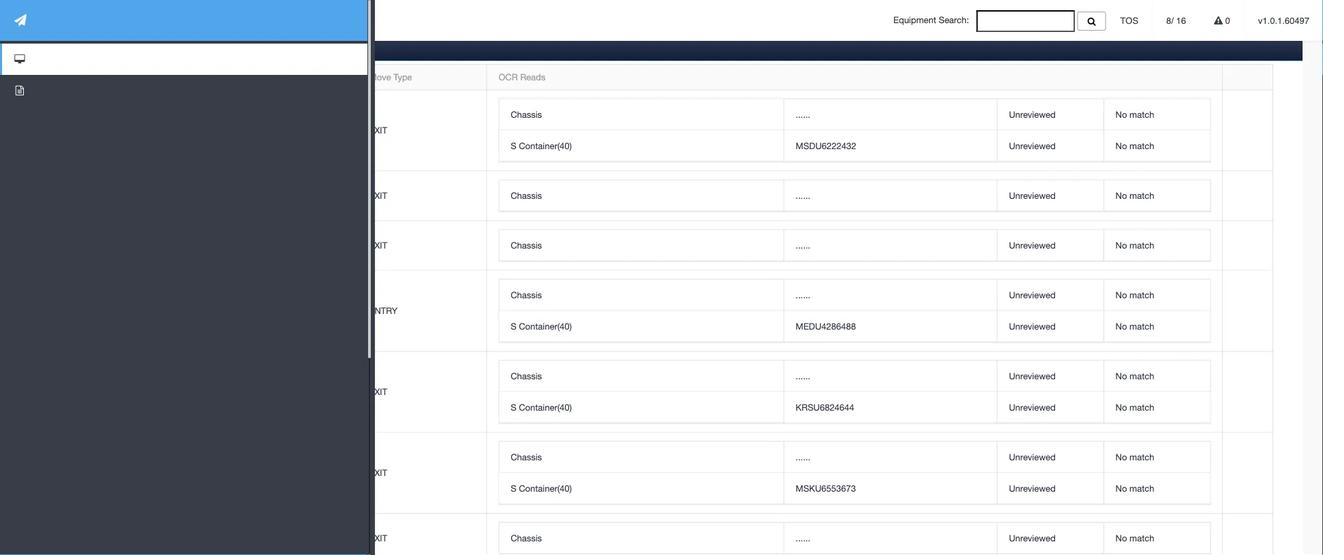 Task type: describe. For each thing, give the bounding box(es) containing it.
unreviewed for medu4286488 cell
[[1009, 321, 1056, 332]]

no match for no match 'cell' corresponding to medu4286488 cell
[[1116, 321, 1155, 332]]

no match for no match 'cell' associated with ...... cell related to 6th the chassis cell from the top
[[1116, 452, 1155, 463]]

s container(40) cell for medu4286488
[[499, 311, 784, 343]]

s for msdu6222432
[[511, 140, 517, 151]]

7 ...... from the top
[[796, 533, 811, 544]]

tab list containing transaction
[[46, 38, 1303, 556]]

match for no match 'cell' for 4th the chassis cell from the top of the grid containing transaction ...... cell
[[1130, 290, 1155, 300]]

no match cell for ...... cell corresponding to seventh the chassis cell from the top of the grid containing transaction
[[1104, 523, 1211, 555]]

unreviewed for ...... cell corresponding to seventh the chassis cell from the top of the grid containing transaction
[[1009, 533, 1056, 544]]

...... cell for seventh the chassis cell from the top of the grid containing transaction
[[784, 523, 997, 555]]

...... cell for 3rd the chassis cell
[[784, 230, 997, 261]]

no for no match 'cell' related to "krsu6824644" cell
[[1116, 402, 1127, 413]]

krsu6824644
[[796, 402, 855, 413]]

4 ...... from the top
[[796, 290, 811, 300]]

no match cell for 4th the chassis cell from the top of the grid containing transaction ...... cell
[[1104, 280, 1211, 311]]

unreviewed cell for medu4286488 cell
[[997, 311, 1104, 343]]

unreviewed cell for "krsu6824644" cell
[[997, 392, 1104, 424]]

3 exit cell from the top
[[357, 221, 487, 271]]

unreviewed cell for ...... cell associated with 3rd the chassis cell
[[997, 230, 1104, 261]]

1 chassis cell from the top
[[499, 99, 784, 130]]

unreviewed cell for ...... cell corresponding to seventh the chassis cell from the top of the grid containing transaction
[[997, 523, 1104, 555]]

node
[[286, 72, 307, 82]]

2 tab from the left
[[94, 38, 155, 60]]

7 chassis cell from the top
[[499, 523, 784, 555]]

row group for 1st exit cell from the top
[[499, 99, 1211, 162]]

unreviewed for ...... cell corresponding to seventh the chassis cell from the bottom of the grid containing transaction
[[1009, 109, 1056, 120]]

2 ...... from the top
[[796, 190, 811, 201]]

tos
[[1121, 15, 1139, 26]]

chassis for fifth the chassis cell
[[511, 371, 542, 382]]

3 chassis cell from the top
[[499, 230, 784, 261]]

exit for 2nd exit cell from the top
[[369, 191, 387, 201]]

exit for first exit cell from the bottom
[[369, 534, 387, 544]]

chassis for 3rd the chassis cell
[[511, 240, 542, 251]]

exit for 4th exit cell
[[369, 387, 387, 398]]

no match cell for msdu6222432 cell
[[1104, 130, 1211, 162]]

container(40) for msdu6222432
[[519, 140, 572, 151]]

match for ...... cell corresponding to seventh the chassis cell from the top of the grid containing transaction no match 'cell'
[[1130, 533, 1155, 544]]

2023-
[[58, 541, 81, 551]]

match for no match 'cell' related to "krsu6824644" cell
[[1130, 402, 1155, 413]]

s for krsu6824644
[[511, 402, 517, 413]]

...... cell for 6th the chassis cell from the bottom
[[784, 180, 997, 212]]

2 exit cell from the top
[[357, 171, 487, 221]]

grid containing transaction
[[46, 65, 1273, 556]]

chassis for seventh the chassis cell from the bottom of the grid containing transaction
[[511, 109, 542, 120]]

no for msdu6222432 cell's no match 'cell'
[[1116, 140, 1127, 151]]

exit for 4th exit cell from the bottom of the page
[[369, 240, 387, 251]]

3 ...... from the top
[[796, 240, 811, 251]]

2023-10-16 13:23:58
[[58, 541, 141, 551]]

v1.0.1.60497
[[1259, 15, 1310, 26]]

16 inside dropdown button
[[1177, 15, 1186, 26]]

s container(40) cell for msdu6222432
[[499, 130, 784, 162]]

msku6553673 cell
[[784, 474, 997, 505]]

unreviewed cell for ...... cell related to 6th the chassis cell from the top
[[997, 442, 1104, 474]]

unreviewed for 4th the chassis cell from the top of the grid containing transaction ...... cell
[[1009, 290, 1056, 300]]

no match for no match 'cell' related to msku6553673 cell
[[1116, 484, 1155, 494]]

no for no match 'cell' associated with ...... cell corresponding to seventh the chassis cell from the bottom of the grid containing transaction
[[1116, 109, 1127, 120]]

match for no match 'cell' associated with ...... cell related to 6th the chassis cell from the top
[[1130, 452, 1155, 463]]

s for medu4286488
[[511, 321, 517, 332]]

unreviewed for msku6553673 cell
[[1009, 484, 1056, 494]]

no match cell for ...... cell associated with 3rd the chassis cell
[[1104, 230, 1211, 261]]

no match cell for ...... cell corresponding to seventh the chassis cell from the bottom of the grid containing transaction
[[1104, 99, 1211, 130]]

entry cell
[[357, 271, 487, 352]]

1 tab from the left
[[48, 38, 96, 61]]

...... cell for 4th the chassis cell from the top of the grid containing transaction
[[784, 280, 997, 311]]

s container(40) for msdu6222432
[[511, 140, 572, 151]]

8/ 16
[[1167, 15, 1186, 26]]

match for no match 'cell' for fifth the chassis cell's ...... cell
[[1130, 371, 1155, 382]]

ocr
[[499, 72, 518, 82]]

unreviewed cell for 4th the chassis cell from the top of the grid containing transaction ...... cell
[[997, 280, 1104, 311]]

4 exit cell from the top
[[357, 352, 487, 433]]

msdu6222432 cell
[[784, 130, 997, 162]]

unreviewed for msdu6222432 cell
[[1009, 140, 1056, 151]]

6 exit cell from the top
[[357, 514, 487, 556]]

unreviewed for "krsu6824644" cell
[[1009, 402, 1056, 413]]

exit for 1st exit cell from the top
[[369, 125, 387, 136]]



Task type: locate. For each thing, give the bounding box(es) containing it.
1 no match from the top
[[1116, 109, 1155, 120]]

4 no match cell from the top
[[1104, 230, 1211, 261]]

5 no match from the top
[[1116, 290, 1155, 300]]

2 s from the top
[[511, 321, 517, 332]]

...... cell for 6th the chassis cell from the top
[[784, 442, 997, 474]]

chassis for 4th the chassis cell from the top of the grid containing transaction
[[511, 290, 542, 300]]

1 no from the top
[[1116, 109, 1127, 120]]

no match for no match 'cell' for 4th the chassis cell from the top of the grid containing transaction ...... cell
[[1116, 290, 1155, 300]]

no
[[1116, 109, 1127, 120], [1116, 140, 1127, 151], [1116, 190, 1127, 201], [1116, 240, 1127, 251], [1116, 290, 1127, 300], [1116, 321, 1127, 332], [1116, 371, 1127, 382], [1116, 402, 1127, 413], [1116, 452, 1127, 463], [1116, 484, 1127, 494], [1116, 533, 1127, 544]]

6 ...... from the top
[[796, 452, 811, 463]]

reads
[[520, 72, 546, 82]]

7 no match cell from the top
[[1104, 361, 1211, 392]]

5 chassis from the top
[[511, 371, 542, 382]]

search image
[[1088, 17, 1096, 26]]

unreviewed for ...... cell related to 6th the chassis cell from the top
[[1009, 452, 1056, 463]]

no match cell
[[1104, 99, 1211, 130], [1104, 130, 1211, 162], [1104, 180, 1211, 212], [1104, 230, 1211, 261], [1104, 280, 1211, 311], [1104, 311, 1211, 343], [1104, 361, 1211, 392], [1104, 392, 1211, 424], [1104, 442, 1211, 474], [1104, 474, 1211, 505], [1104, 523, 1211, 555]]

0 button
[[1201, 0, 1244, 41]]

4 unreviewed cell from the top
[[997, 230, 1104, 261]]

entry
[[369, 306, 398, 316]]

8/
[[1167, 15, 1174, 26]]

match for no match 'cell' corresponding to medu4286488 cell
[[1130, 321, 1155, 332]]

match for msdu6222432 cell's no match 'cell'
[[1130, 140, 1155, 151]]

s container(40)
[[511, 140, 572, 151], [511, 321, 572, 332], [511, 402, 572, 413], [511, 484, 572, 494]]

3 no from the top
[[1116, 190, 1127, 201]]

...... cell for seventh the chassis cell from the bottom of the grid containing transaction
[[784, 99, 997, 130]]

2 chassis cell from the top
[[499, 180, 784, 212]]

10-
[[81, 541, 94, 551]]

3 match from the top
[[1130, 190, 1155, 201]]

1 vertical spatial 16
[[94, 541, 104, 551]]

match
[[1130, 109, 1155, 120], [1130, 140, 1155, 151], [1130, 190, 1155, 201], [1130, 240, 1155, 251], [1130, 290, 1155, 300], [1130, 321, 1155, 332], [1130, 371, 1155, 382], [1130, 402, 1155, 413], [1130, 452, 1155, 463], [1130, 484, 1155, 494], [1130, 533, 1155, 544]]

chassis for seventh the chassis cell from the top of the grid containing transaction
[[511, 533, 542, 544]]

11 unreviewed cell from the top
[[997, 523, 1104, 555]]

1 chassis from the top
[[511, 109, 542, 120]]

1 no match cell from the top
[[1104, 99, 1211, 130]]

unreviewed cell for fifth the chassis cell's ...... cell
[[997, 361, 1104, 392]]

6 no match from the top
[[1116, 321, 1155, 332]]

9 match from the top
[[1130, 452, 1155, 463]]

container(40) for krsu6824644
[[519, 402, 572, 413]]

3 unreviewed from the top
[[1009, 190, 1056, 201]]

1 s container(40) from the top
[[511, 140, 572, 151]]

10 no match cell from the top
[[1104, 474, 1211, 505]]

0 vertical spatial 16
[[1177, 15, 1186, 26]]

exit
[[369, 125, 387, 136], [369, 191, 387, 201], [369, 240, 387, 251], [369, 387, 387, 398], [369, 468, 387, 479], [369, 534, 387, 544]]

8 match from the top
[[1130, 402, 1155, 413]]

4 container(40) from the top
[[519, 484, 572, 494]]

no for no match 'cell' for 4th the chassis cell from the top of the grid containing transaction ...... cell
[[1116, 290, 1127, 300]]

2 chassis from the top
[[511, 190, 542, 201]]

msdu6222432
[[796, 140, 857, 151]]

...... cell
[[784, 99, 997, 130], [784, 180, 997, 212], [784, 230, 997, 261], [784, 280, 997, 311], [784, 361, 997, 392], [784, 442, 997, 474], [784, 523, 997, 555]]

16 inside cell
[[94, 541, 104, 551]]

7 unreviewed from the top
[[1009, 371, 1056, 382]]

row group for 4th exit cell
[[499, 361, 1211, 424]]

3 s from the top
[[511, 402, 517, 413]]

11 no from the top
[[1116, 533, 1127, 544]]

3 s container(40) cell from the top
[[499, 392, 784, 424]]

1 s container(40) cell from the top
[[499, 130, 784, 162]]

move type
[[369, 72, 412, 82]]

6 exit from the top
[[369, 534, 387, 544]]

6 chassis from the top
[[511, 452, 542, 463]]

type
[[394, 72, 412, 82]]

unreviewed
[[1009, 109, 1056, 120], [1009, 140, 1056, 151], [1009, 190, 1056, 201], [1009, 240, 1056, 251], [1009, 290, 1056, 300], [1009, 321, 1056, 332], [1009, 371, 1056, 382], [1009, 402, 1056, 413], [1009, 452, 1056, 463], [1009, 484, 1056, 494], [1009, 533, 1056, 544]]

no for ...... cell corresponding to seventh the chassis cell from the top of the grid containing transaction no match 'cell'
[[1116, 533, 1127, 544]]

11 no match from the top
[[1116, 533, 1155, 544]]

no match cell for fifth the chassis cell's ...... cell
[[1104, 361, 1211, 392]]

7 unreviewed cell from the top
[[997, 361, 1104, 392]]

9 unreviewed cell from the top
[[997, 442, 1104, 474]]

6 no from the top
[[1116, 321, 1127, 332]]

16 left 13:23:58
[[94, 541, 104, 551]]

9 no from the top
[[1116, 452, 1127, 463]]

no match for no match 'cell' associated with ...... cell corresponding to seventh the chassis cell from the bottom of the grid containing transaction
[[1116, 109, 1155, 120]]

exit cell
[[357, 90, 487, 171], [357, 171, 487, 221], [357, 221, 487, 271], [357, 352, 487, 433], [357, 433, 487, 514], [357, 514, 487, 556]]

13:23:58
[[107, 541, 141, 551]]

7 no from the top
[[1116, 371, 1127, 382]]

1 horizontal spatial 16
[[1177, 15, 1186, 26]]

s container(40) cell for msku6553673
[[499, 474, 784, 505]]

4 exit from the top
[[369, 387, 387, 398]]

krsu6824644 cell
[[784, 392, 997, 424]]

8 no match from the top
[[1116, 402, 1155, 413]]

4 s container(40) cell from the top
[[499, 474, 784, 505]]

s container(40) cell
[[499, 130, 784, 162], [499, 311, 784, 343], [499, 392, 784, 424], [499, 474, 784, 505]]

11 no match cell from the top
[[1104, 523, 1211, 555]]

equipment search:
[[894, 15, 977, 25]]

2 container(40) from the top
[[519, 321, 572, 332]]

5 ...... cell from the top
[[784, 361, 997, 392]]

match for ...... cell associated with 3rd the chassis cell's no match 'cell'
[[1130, 240, 1155, 251]]

10 match from the top
[[1130, 484, 1155, 494]]

16 right 8/
[[1177, 15, 1186, 26]]

None field
[[977, 10, 1075, 32]]

cell
[[46, 90, 274, 171], [274, 90, 357, 171], [1223, 90, 1273, 171], [46, 171, 274, 221], [274, 171, 357, 221], [1223, 171, 1273, 221], [46, 221, 274, 271], [274, 221, 357, 271], [1223, 221, 1273, 271], [46, 271, 274, 352], [274, 271, 357, 352], [1223, 271, 1273, 352], [46, 352, 274, 433], [274, 352, 357, 433], [1223, 352, 1273, 433], [46, 433, 274, 514], [274, 433, 357, 514], [1223, 433, 1273, 514], [274, 514, 357, 556], [1223, 514, 1273, 556]]

no for ...... cell associated with 3rd the chassis cell's no match 'cell'
[[1116, 240, 1127, 251]]

10 unreviewed cell from the top
[[997, 474, 1104, 505]]

transaction
[[58, 72, 103, 82]]

medu4286488 cell
[[784, 311, 997, 343]]

match for no match 'cell' associated with ...... cell corresponding to seventh the chassis cell from the bottom of the grid containing transaction
[[1130, 109, 1155, 120]]

unreviewed cell
[[997, 99, 1104, 130], [997, 130, 1104, 162], [997, 180, 1104, 212], [997, 230, 1104, 261], [997, 280, 1104, 311], [997, 311, 1104, 343], [997, 361, 1104, 392], [997, 392, 1104, 424], [997, 442, 1104, 474], [997, 474, 1104, 505], [997, 523, 1104, 555]]

no match for ...... cell associated with 3rd the chassis cell's no match 'cell'
[[1116, 240, 1155, 251]]

...... cell for fifth the chassis cell
[[784, 361, 997, 392]]

equipment
[[894, 15, 937, 25]]

6 no match cell from the top
[[1104, 311, 1211, 343]]

match for no match 'cell' related to msku6553673 cell
[[1130, 484, 1155, 494]]

2 unreviewed from the top
[[1009, 140, 1056, 151]]

6 ...... cell from the top
[[784, 442, 997, 474]]

unreviewed cell for msdu6222432 cell
[[997, 130, 1104, 162]]

9 unreviewed from the top
[[1009, 452, 1056, 463]]

grid
[[46, 65, 1273, 556]]

unreviewed cell for msku6553673 cell
[[997, 474, 1104, 505]]

no match cell for medu4286488 cell
[[1104, 311, 1211, 343]]

move
[[369, 72, 391, 82]]

1 exit from the top
[[369, 125, 387, 136]]

3 no match from the top
[[1116, 190, 1155, 201]]

s
[[511, 140, 517, 151], [511, 321, 517, 332], [511, 402, 517, 413], [511, 484, 517, 494]]

no match cell for 6th the chassis cell from the bottom ...... cell
[[1104, 180, 1211, 212]]

1 s from the top
[[511, 140, 517, 151]]

msku6553673
[[796, 484, 856, 494]]

7 no match from the top
[[1116, 371, 1155, 382]]

chassis for 6th the chassis cell from the top
[[511, 452, 542, 463]]

3 chassis from the top
[[511, 240, 542, 251]]

no for no match 'cell' related to msku6553673 cell
[[1116, 484, 1127, 494]]

no match
[[1116, 109, 1155, 120], [1116, 140, 1155, 151], [1116, 190, 1155, 201], [1116, 240, 1155, 251], [1116, 290, 1155, 300], [1116, 321, 1155, 332], [1116, 371, 1155, 382], [1116, 402, 1155, 413], [1116, 452, 1155, 463], [1116, 484, 1155, 494], [1116, 533, 1155, 544]]

no match cell for "krsu6824644" cell
[[1104, 392, 1211, 424]]

no for no match 'cell' for fifth the chassis cell's ...... cell
[[1116, 371, 1127, 382]]

5 unreviewed cell from the top
[[997, 280, 1104, 311]]

3 unreviewed cell from the top
[[997, 180, 1104, 212]]

4 ...... cell from the top
[[784, 280, 997, 311]]

s container(40) cell for krsu6824644
[[499, 392, 784, 424]]

16
[[1177, 15, 1186, 26], [94, 541, 104, 551]]

0 horizontal spatial 16
[[94, 541, 104, 551]]

3 ...... cell from the top
[[784, 230, 997, 261]]

chassis cell
[[499, 99, 784, 130], [499, 180, 784, 212], [499, 230, 784, 261], [499, 280, 784, 311], [499, 361, 784, 392], [499, 442, 784, 474], [499, 523, 784, 555]]

11 match from the top
[[1130, 533, 1155, 544]]

tab list
[[46, 38, 1303, 556]]

no match for no match 'cell' related to "krsu6824644" cell
[[1116, 402, 1155, 413]]

11 unreviewed from the top
[[1009, 533, 1056, 544]]

6 unreviewed cell from the top
[[997, 311, 1104, 343]]

medu4286488
[[796, 321, 856, 332]]

2023-10-16 13:23:58 cell
[[46, 514, 274, 556]]

2 no match from the top
[[1116, 140, 1155, 151]]

navigation
[[0, 0, 190, 106]]

tab
[[48, 38, 96, 61], [94, 38, 155, 60]]

tos button
[[1107, 0, 1152, 41]]

5 chassis cell from the top
[[499, 361, 784, 392]]

1 match from the top
[[1130, 109, 1155, 120]]

6 unreviewed from the top
[[1009, 321, 1056, 332]]

1 container(40) from the top
[[519, 140, 572, 151]]

2 ...... cell from the top
[[784, 180, 997, 212]]

row containing transaction
[[46, 65, 1273, 90]]

chassis for 6th the chassis cell from the bottom
[[511, 190, 542, 201]]

4 chassis cell from the top
[[499, 280, 784, 311]]

s container(40) for msku6553673
[[511, 484, 572, 494]]

no for no match 'cell' associated with 6th the chassis cell from the bottom ...... cell
[[1116, 190, 1127, 201]]

no for no match 'cell' associated with ...... cell related to 6th the chassis cell from the top
[[1116, 452, 1127, 463]]

5 unreviewed from the top
[[1009, 290, 1056, 300]]

1 ...... from the top
[[796, 109, 811, 120]]

container(40) for msku6553673
[[519, 484, 572, 494]]

2 no from the top
[[1116, 140, 1127, 151]]

4 no from the top
[[1116, 240, 1127, 251]]

1 unreviewed from the top
[[1009, 109, 1056, 120]]

4 match from the top
[[1130, 240, 1155, 251]]

unreviewed for fifth the chassis cell's ...... cell
[[1009, 371, 1056, 382]]

2 no match cell from the top
[[1104, 130, 1211, 162]]

no match for ...... cell corresponding to seventh the chassis cell from the top of the grid containing transaction no match 'cell'
[[1116, 533, 1155, 544]]

s container(40) for krsu6824644
[[511, 402, 572, 413]]

......
[[796, 109, 811, 120], [796, 190, 811, 201], [796, 240, 811, 251], [796, 290, 811, 300], [796, 371, 811, 382], [796, 452, 811, 463], [796, 533, 811, 544]]

3 s container(40) from the top
[[511, 402, 572, 413]]

unreviewed for ...... cell associated with 3rd the chassis cell
[[1009, 240, 1056, 251]]

no match for no match 'cell' for fifth the chassis cell's ...... cell
[[1116, 371, 1155, 382]]

10 unreviewed from the top
[[1009, 484, 1056, 494]]

no match cell for msku6553673 cell
[[1104, 474, 1211, 505]]

6 match from the top
[[1130, 321, 1155, 332]]

1 exit cell from the top
[[357, 90, 487, 171]]

4 s container(40) from the top
[[511, 484, 572, 494]]

4 chassis from the top
[[511, 290, 542, 300]]

s container(40) for medu4286488
[[511, 321, 572, 332]]

8/ 16 button
[[1153, 0, 1200, 41]]

search:
[[939, 15, 969, 25]]

no match cell for ...... cell related to 6th the chassis cell from the top
[[1104, 442, 1211, 474]]

unreviewed cell for 6th the chassis cell from the bottom ...... cell
[[997, 180, 1104, 212]]

2 s container(40) from the top
[[511, 321, 572, 332]]

9 no match from the top
[[1116, 452, 1155, 463]]

no match for msdu6222432 cell's no match 'cell'
[[1116, 140, 1155, 151]]

row
[[46, 65, 1273, 90], [46, 90, 1273, 171], [499, 99, 1211, 130], [499, 130, 1211, 162], [46, 171, 1273, 221], [499, 180, 1211, 212], [46, 221, 1273, 271], [499, 230, 1211, 261], [46, 271, 1273, 352], [499, 280, 1211, 311], [499, 311, 1211, 343], [46, 352, 1273, 433], [499, 361, 1211, 392], [499, 392, 1211, 424], [46, 433, 1273, 514], [499, 442, 1211, 474], [499, 474, 1211, 505], [46, 514, 1273, 556], [499, 523, 1211, 555]]

1 ...... cell from the top
[[784, 99, 997, 130]]

row group
[[46, 90, 1273, 556], [499, 99, 1211, 162], [499, 280, 1211, 343], [499, 361, 1211, 424], [499, 442, 1211, 505]]

8 unreviewed from the top
[[1009, 402, 1056, 413]]

match for no match 'cell' associated with 6th the chassis cell from the bottom ...... cell
[[1130, 190, 1155, 201]]

no for no match 'cell' corresponding to medu4286488 cell
[[1116, 321, 1127, 332]]

chassis
[[511, 109, 542, 120], [511, 190, 542, 201], [511, 240, 542, 251], [511, 290, 542, 300], [511, 371, 542, 382], [511, 452, 542, 463], [511, 533, 542, 544]]

unreviewed cell for ...... cell corresponding to seventh the chassis cell from the bottom of the grid containing transaction
[[997, 99, 1104, 130]]

5 exit cell from the top
[[357, 433, 487, 514]]

no match for no match 'cell' associated with 6th the chassis cell from the bottom ...... cell
[[1116, 190, 1155, 201]]

ocr reads
[[499, 72, 546, 82]]

container(40) for medu4286488
[[519, 321, 572, 332]]

v1.0.1.60497 button
[[1245, 0, 1324, 41]]

0
[[1223, 15, 1231, 26]]

row group for second exit cell from the bottom of the page
[[499, 442, 1211, 505]]

container(40)
[[519, 140, 572, 151], [519, 321, 572, 332], [519, 402, 572, 413], [519, 484, 572, 494]]

warning image
[[1214, 16, 1223, 25]]

5 ...... from the top
[[796, 371, 811, 382]]

6 chassis cell from the top
[[499, 442, 784, 474]]

10 no from the top
[[1116, 484, 1127, 494]]

2 match from the top
[[1130, 140, 1155, 151]]

unreviewed for 6th the chassis cell from the bottom ...... cell
[[1009, 190, 1056, 201]]

7 match from the top
[[1130, 371, 1155, 382]]

exit for second exit cell from the bottom of the page
[[369, 468, 387, 479]]

row group for entry cell
[[499, 280, 1211, 343]]

s for msku6553673
[[511, 484, 517, 494]]



Task type: vqa. For each thing, say whether or not it's contained in the screenshot.
the ...... 'cell' for 9th 'NO MATCH' "cell" from the top of the tab list containing Transaction Unreviewed 'cell'
yes



